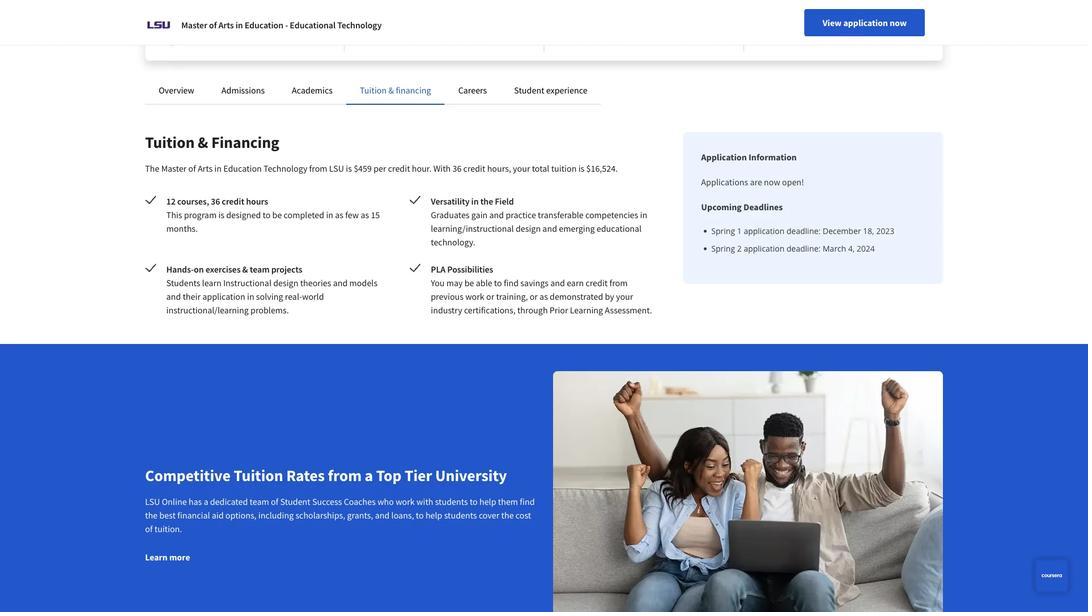 Task type: describe. For each thing, give the bounding box(es) containing it.
your for tuition & financing
[[513, 163, 530, 174]]

in left u.s.
[[236, 19, 243, 31]]

hour.
[[412, 163, 432, 174]]

hands-
[[815, 0, 838, 8]]

solving
[[256, 291, 283, 302]]

degree
[[497, 0, 519, 8]]

projects,
[[848, 0, 876, 8]]

and up the peers
[[878, 0, 891, 8]]

rates
[[286, 466, 325, 486]]

1 or from the left
[[486, 291, 495, 302]]

0 horizontal spatial help
[[426, 510, 443, 521]]

with inside lsu online has a dedicated team of student success coaches who work with students to help them find the best financial aid options, including scholarships, grants, and loans, to help students cover the cost of tuition.
[[417, 496, 433, 507]]

tuition for tuition & financing
[[360, 84, 387, 96]]

in inside designed for working professionals, this degree can be earned in as little as 15 months and help advance your career
[[411, 9, 418, 19]]

designed
[[226, 209, 261, 221]]

report
[[163, 36, 186, 46]]

-
[[285, 19, 288, 31]]

2 horizontal spatial is
[[579, 163, 585, 174]]

competitive
[[145, 466, 231, 486]]

by inside 'pla possibilities you may be able to find savings and earn credit from previous work or training, or as demonstrated by your industry certifications, through prior learning assessment.'
[[605, 291, 615, 302]]

the inside 'versatility in the field graduates gain and practice transferable competencies in learning/instructional design and emerging educational technology.'
[[481, 196, 493, 207]]

tuition & financing link
[[360, 84, 431, 96]]

on inside lecture videos, hands-on projects, and connection with instructors and peers
[[838, 0, 846, 8]]

earn
[[567, 277, 584, 289]]

and inside lsu online has a dedicated team of student success coaches who work with students to help them find the best financial aid options, including scholarships, grants, and loans, to help students cover the cost of tuition.
[[375, 510, 390, 521]]

in up the gain
[[472, 196, 479, 207]]

gain
[[472, 209, 488, 221]]

march
[[823, 243, 847, 254]]

success
[[312, 496, 342, 507]]

master of arts in education - educational technology
[[181, 19, 382, 31]]

to down university
[[470, 496, 478, 507]]

lsu online has a dedicated team of student success coaches who work with students to help them find the best financial aid options, including scholarships, grants, and loans, to help students cover the cost of tuition.
[[145, 496, 535, 535]]

as right little
[[445, 9, 452, 19]]

0 horizontal spatial arts
[[198, 163, 213, 174]]

their
[[183, 291, 201, 302]]

coaches
[[344, 496, 376, 507]]

learn more link
[[145, 552, 190, 563]]

as left few
[[335, 209, 344, 221]]

upcoming
[[702, 201, 742, 213]]

team inside the hands-on exercises &  team projects students learn instructional design theories and models and their application in solving real-world instructional/learning problems.
[[250, 264, 270, 275]]

pla
[[431, 264, 446, 275]]

assessment.
[[605, 304, 652, 316]]

world
[[302, 291, 324, 302]]

problems.
[[251, 304, 289, 316]]

online inside lsu online has a dedicated team of student success coaches who work with students to help them find the best financial aid options, including scholarships, grants, and loans, to help students cover the cost of tuition.
[[162, 496, 187, 507]]

the
[[145, 163, 159, 174]]

to inside 12 courses, 36 credit hours this program is designed to be completed in as few as 15 months.
[[263, 209, 271, 221]]

learn
[[145, 552, 168, 563]]

now for application
[[890, 17, 907, 28]]

1 horizontal spatial from
[[328, 466, 362, 486]]

find inside 'pla possibilities you may be able to find savings and earn credit from previous work or training, or as demonstrated by your industry certifications, through prior learning assessment.'
[[504, 277, 519, 289]]

spring for spring 2 application deadline: march 4, 2024
[[712, 243, 735, 254]]

hands-on exercises &  team projects students learn instructional design theories and models and their application in solving real-world instructional/learning problems.
[[166, 264, 378, 316]]

of left tuition.
[[145, 523, 153, 535]]

best
[[159, 510, 176, 521]]

from inside 'pla possibilities you may be able to find savings and earn credit from previous work or training, or as demonstrated by your industry certifications, through prior learning assessment.'
[[610, 277, 628, 289]]

hands-
[[166, 264, 194, 275]]

academics link
[[292, 84, 333, 96]]

15 inside 12 courses, 36 credit hours this program is designed to be completed in as few as 15 months.
[[371, 209, 380, 221]]

1 horizontal spatial a
[[365, 466, 373, 486]]

learn
[[202, 277, 222, 289]]

u.s.
[[249, 25, 262, 35]]

work inside 'pla possibilities you may be able to find savings and earn credit from previous work or training, or as demonstrated by your industry certifications, through prior learning assessment.'
[[466, 291, 485, 302]]

projects
[[271, 264, 303, 275]]

open!
[[783, 176, 805, 188]]

application inside the spring 1 application deadline: december 18, 2023 list item
[[744, 226, 785, 236]]

deadlines
[[744, 201, 783, 213]]

education down financing
[[224, 163, 262, 174]]

overview link
[[159, 84, 194, 96]]

1 vertical spatial master
[[161, 163, 187, 174]]

in down tuition & financing
[[215, 163, 222, 174]]

world
[[290, 25, 310, 35]]

few
[[345, 209, 359, 221]]

$16,524.
[[587, 163, 618, 174]]

savings
[[521, 277, 549, 289]]

view application now button
[[805, 9, 925, 36]]

1 vertical spatial top
[[376, 466, 402, 486]]

100
[[204, 14, 216, 24]]

credit inside 'pla possibilities you may be able to find savings and earn credit from previous work or training, or as demonstrated by your industry certifications, through prior learning assessment.'
[[586, 277, 608, 289]]

instructors
[[818, 9, 854, 19]]

deadline: for december
[[787, 226, 821, 236]]

12
[[166, 196, 176, 207]]

grants,
[[347, 510, 373, 521]]

your inside 'pla possibilities you may be able to find savings and earn credit from previous work or training, or as demonstrated by your industry certifications, through prior learning assessment.'
[[616, 291, 634, 302]]

courses,
[[177, 196, 209, 207]]

application inside the hands-on exercises &  team projects students learn instructional design theories and models and their application in solving real-world instructional/learning problems.
[[203, 291, 245, 302]]

in inside 'ranked top 100 for best online master's in education for veterans by'
[[297, 14, 303, 24]]

design inside 'versatility in the field graduates gain and practice transferable competencies in learning/instructional design and emerging educational technology.'
[[516, 223, 541, 234]]

versatility in the field graduates gain and practice transferable competencies in learning/instructional design and emerging educational technology.
[[431, 196, 648, 248]]

find inside lsu online has a dedicated team of student success coaches who work with students to help them find the best financial aid options, including scholarships, grants, and loans, to help students cover the cost of tuition.
[[520, 496, 535, 507]]

15 inside designed for working professionals, this degree can be earned in as little as 15 months and help advance your career
[[454, 9, 462, 19]]

2023
[[877, 226, 895, 236]]

as down the working
[[419, 9, 427, 19]]

4,
[[849, 243, 855, 254]]

previous
[[431, 291, 464, 302]]

applications
[[702, 176, 749, 188]]

educational
[[597, 223, 642, 234]]

1 vertical spatial help
[[480, 496, 496, 507]]

educational
[[290, 19, 336, 31]]

graduates
[[431, 209, 470, 221]]

and left models
[[333, 277, 348, 289]]

instructional/learning
[[166, 304, 249, 316]]

hours
[[246, 196, 268, 207]]

0 vertical spatial master
[[181, 19, 207, 31]]

1 horizontal spatial lsu
[[329, 163, 344, 174]]

of up courses,
[[188, 163, 196, 174]]

videos,
[[789, 0, 813, 8]]

working
[[406, 0, 433, 8]]

0 vertical spatial students
[[435, 496, 468, 507]]

prior
[[550, 304, 568, 316]]

theories
[[300, 277, 331, 289]]

financing
[[396, 84, 431, 96]]

learning/instructional
[[431, 223, 514, 234]]

applications are now open!
[[702, 176, 805, 188]]

application information
[[702, 151, 797, 163]]

has
[[189, 496, 202, 507]]

education left -
[[245, 19, 284, 31]]

credit inside 12 courses, 36 credit hours this program is designed to be completed in as few as 15 months.
[[222, 196, 244, 207]]

list containing spring 1 application deadline: december 18, 2023
[[706, 225, 895, 255]]

tuition for tuition & financing
[[145, 132, 195, 152]]

little
[[428, 9, 443, 19]]

loans,
[[392, 510, 414, 521]]

advance
[[363, 20, 391, 31]]

certifications,
[[464, 304, 516, 316]]

university
[[435, 466, 507, 486]]

through
[[518, 304, 548, 316]]

help inside designed for working professionals, this degree can be earned in as little as 15 months and help advance your career
[[505, 9, 520, 19]]

1 horizontal spatial tuition
[[234, 466, 283, 486]]

and down students
[[166, 291, 181, 302]]

tuition & financing
[[360, 84, 431, 96]]

0 vertical spatial from
[[309, 163, 328, 174]]

1 horizontal spatial is
[[346, 163, 352, 174]]

and down field
[[490, 209, 504, 221]]

options,
[[226, 510, 257, 521]]

careers link
[[459, 84, 487, 96]]



Task type: vqa. For each thing, say whether or not it's contained in the screenshot.
'menu'
no



Task type: locate. For each thing, give the bounding box(es) containing it.
with
[[434, 163, 451, 174]]

& inside the u.s. news & world report
[[284, 25, 288, 35]]

help down 'degree'
[[505, 9, 520, 19]]

1 horizontal spatial find
[[520, 496, 535, 507]]

technology.
[[431, 236, 476, 248]]

2 vertical spatial from
[[328, 466, 362, 486]]

1 horizontal spatial student
[[514, 84, 545, 96]]

spring 1 application deadline: december 18, 2023
[[712, 226, 895, 236]]

find up cost
[[520, 496, 535, 507]]

your for ranked top 100 for best online master's in education for veterans by
[[392, 20, 408, 31]]

credit left the "hours,"
[[464, 163, 486, 174]]

36 right with
[[453, 163, 462, 174]]

spring 1 application deadline: december 18, 2023 list item
[[712, 225, 895, 237]]

professionals,
[[435, 0, 481, 8]]

design down projects
[[273, 277, 299, 289]]

spring left 1
[[712, 226, 735, 236]]

from up assessment. at the right
[[610, 277, 628, 289]]

total
[[532, 163, 550, 174]]

0 horizontal spatial your
[[392, 20, 408, 31]]

spring inside list item
[[712, 226, 735, 236]]

the left best
[[145, 510, 158, 521]]

for up earned
[[396, 0, 405, 8]]

design down practice
[[516, 223, 541, 234]]

is right tuition
[[579, 163, 585, 174]]

with inside lecture videos, hands-on projects, and connection with instructors and peers
[[802, 9, 816, 19]]

1 vertical spatial student
[[280, 496, 311, 507]]

student inside lsu online has a dedicated team of student success coaches who work with students to help them find the best financial aid options, including scholarships, grants, and loans, to help students cover the cost of tuition.
[[280, 496, 311, 507]]

be inside 'pla possibilities you may be able to find savings and earn credit from previous work or training, or as demonstrated by your industry certifications, through prior learning assessment.'
[[465, 277, 474, 289]]

2 horizontal spatial for
[[396, 0, 405, 8]]

per
[[374, 163, 386, 174]]

lecture
[[763, 0, 788, 8]]

be inside designed for working professionals, this degree can be earned in as little as 15 months and help advance your career
[[377, 9, 385, 19]]

0 vertical spatial with
[[802, 9, 816, 19]]

0 vertical spatial 15
[[454, 9, 462, 19]]

months.
[[166, 223, 198, 234]]

more
[[169, 552, 190, 563]]

students
[[166, 277, 200, 289]]

and inside designed for working professionals, this degree can be earned in as little as 15 months and help advance your career
[[490, 9, 503, 19]]

1 vertical spatial tuition
[[145, 132, 195, 152]]

1 vertical spatial technology
[[264, 163, 308, 174]]

versatility
[[431, 196, 470, 207]]

1 horizontal spatial or
[[530, 291, 538, 302]]

1 team from the top
[[250, 264, 270, 275]]

team inside lsu online has a dedicated team of student success coaches who work with students to help them find the best financial aid options, including scholarships, grants, and loans, to help students cover the cost of tuition.
[[250, 496, 269, 507]]

to down hours
[[263, 209, 271, 221]]

application inside "spring 2 application deadline: march 4, 2024" list item
[[744, 243, 785, 254]]

0 horizontal spatial 36
[[211, 196, 220, 207]]

1 horizontal spatial online
[[244, 14, 266, 24]]

2 spring from the top
[[712, 243, 735, 254]]

0 vertical spatial 36
[[453, 163, 462, 174]]

application down projects,
[[844, 17, 888, 28]]

a right has on the bottom
[[204, 496, 208, 507]]

1 horizontal spatial design
[[516, 223, 541, 234]]

spring inside list item
[[712, 243, 735, 254]]

1 vertical spatial 36
[[211, 196, 220, 207]]

models
[[350, 277, 378, 289]]

be left completed
[[272, 209, 282, 221]]

education down ranked on the top of page
[[163, 25, 197, 35]]

hours,
[[487, 163, 511, 174]]

credit right earn
[[586, 277, 608, 289]]

1 horizontal spatial your
[[513, 163, 530, 174]]

2 vertical spatial your
[[616, 291, 634, 302]]

online up u.s.
[[244, 14, 266, 24]]

1 horizontal spatial the
[[481, 196, 493, 207]]

1 horizontal spatial arts
[[219, 19, 234, 31]]

in left few
[[326, 209, 333, 221]]

or up certifications, on the left of page
[[486, 291, 495, 302]]

learn more
[[145, 552, 190, 563]]

master up report
[[181, 19, 207, 31]]

lsu inside lsu online has a dedicated team of student success coaches who work with students to help them find the best financial aid options, including scholarships, grants, and loans, to help students cover the cost of tuition.
[[145, 496, 160, 507]]

as right few
[[361, 209, 369, 221]]

36
[[453, 163, 462, 174], [211, 196, 220, 207]]

0 vertical spatial for
[[396, 0, 405, 8]]

may
[[447, 277, 463, 289]]

from up coaches
[[328, 466, 362, 486]]

the up the gain
[[481, 196, 493, 207]]

be inside 12 courses, 36 credit hours this program is designed to be completed in as few as 15 months.
[[272, 209, 282, 221]]

help right loans,
[[426, 510, 443, 521]]

deadline: for march
[[787, 243, 821, 254]]

the down them
[[502, 510, 514, 521]]

0 vertical spatial online
[[244, 14, 266, 24]]

connection
[[763, 9, 800, 19]]

0 vertical spatial design
[[516, 223, 541, 234]]

student left experience
[[514, 84, 545, 96]]

application right the 2
[[744, 243, 785, 254]]

1 spring from the top
[[712, 226, 735, 236]]

application down learn
[[203, 291, 245, 302]]

0 vertical spatial top
[[190, 14, 202, 24]]

15 down professionals,
[[454, 9, 462, 19]]

in down the working
[[411, 9, 418, 19]]

by inside 'ranked top 100 for best online master's in education for veterans by'
[[239, 25, 248, 35]]

is right the program
[[219, 209, 225, 221]]

spring left the 2
[[712, 243, 735, 254]]

15
[[454, 9, 462, 19], [371, 209, 380, 221]]

0 vertical spatial tuition
[[360, 84, 387, 96]]

2 vertical spatial be
[[465, 277, 474, 289]]

training,
[[496, 291, 528, 302]]

0 horizontal spatial work
[[396, 496, 415, 507]]

15 right few
[[371, 209, 380, 221]]

0 vertical spatial spring
[[712, 226, 735, 236]]

1 horizontal spatial now
[[890, 17, 907, 28]]

1 horizontal spatial by
[[605, 291, 615, 302]]

credit right per
[[388, 163, 410, 174]]

0 horizontal spatial lsu
[[145, 496, 160, 507]]

spring for spring 1 application deadline: december 18, 2023
[[712, 226, 735, 236]]

0 vertical spatial now
[[890, 17, 907, 28]]

0 horizontal spatial technology
[[264, 163, 308, 174]]

now for are
[[764, 176, 781, 188]]

1 vertical spatial design
[[273, 277, 299, 289]]

2 team from the top
[[250, 496, 269, 507]]

1 vertical spatial now
[[764, 176, 781, 188]]

technology down designed
[[338, 19, 382, 31]]

1 vertical spatial with
[[417, 496, 433, 507]]

0 horizontal spatial for
[[198, 25, 208, 35]]

your up assessment. at the right
[[616, 291, 634, 302]]

0 horizontal spatial by
[[239, 25, 248, 35]]

for inside designed for working professionals, this degree can be earned in as little as 15 months and help advance your career
[[396, 0, 405, 8]]

view application now
[[823, 17, 907, 28]]

and down 'who'
[[375, 510, 390, 521]]

technology up hours
[[264, 163, 308, 174]]

1 vertical spatial your
[[513, 163, 530, 174]]

2 vertical spatial tuition
[[234, 466, 283, 486]]

scholarships,
[[296, 510, 345, 521]]

career
[[409, 20, 430, 31]]

0 horizontal spatial with
[[417, 496, 433, 507]]

with down 'tier'
[[417, 496, 433, 507]]

cover
[[479, 510, 500, 521]]

be down possibilities
[[465, 277, 474, 289]]

1 vertical spatial on
[[194, 264, 204, 275]]

tuition.
[[155, 523, 182, 535]]

and down projects,
[[855, 9, 868, 19]]

2 or from the left
[[530, 291, 538, 302]]

lsu up best
[[145, 496, 160, 507]]

tuition & financing
[[145, 132, 280, 152]]

design inside the hands-on exercises &  team projects students learn instructional design theories and models and their application in solving real-world instructional/learning problems.
[[273, 277, 299, 289]]

is inside 12 courses, 36 credit hours this program is designed to be completed in as few as 15 months.
[[219, 209, 225, 221]]

as inside 'pla possibilities you may be able to find savings and earn credit from previous work or training, or as demonstrated by your industry certifications, through prior learning assessment.'
[[540, 291, 548, 302]]

1 vertical spatial a
[[204, 496, 208, 507]]

to
[[263, 209, 271, 221], [494, 277, 502, 289], [470, 496, 478, 507], [416, 510, 424, 521]]

2024
[[857, 243, 875, 254]]

academics
[[292, 84, 333, 96]]

of up including
[[271, 496, 279, 507]]

for up veterans
[[217, 14, 227, 24]]

on inside the hands-on exercises &  team projects students learn instructional design theories and models and their application in solving real-world instructional/learning problems.
[[194, 264, 204, 275]]

0 horizontal spatial top
[[190, 14, 202, 24]]

completed
[[284, 209, 324, 221]]

0 vertical spatial team
[[250, 264, 270, 275]]

and down this
[[490, 9, 503, 19]]

cost
[[516, 510, 531, 521]]

this
[[166, 209, 182, 221]]

aid
[[212, 510, 224, 521]]

work inside lsu online has a dedicated team of student success coaches who work with students to help them find the best financial aid options, including scholarships, grants, and loans, to help students cover the cost of tuition.
[[396, 496, 415, 507]]

1 horizontal spatial work
[[466, 291, 485, 302]]

to inside 'pla possibilities you may be able to find savings and earn credit from previous work or training, or as demonstrated by your industry certifications, through prior learning assessment.'
[[494, 277, 502, 289]]

arts right 100
[[219, 19, 234, 31]]

team
[[250, 264, 270, 275], [250, 496, 269, 507]]

to right loans,
[[416, 510, 424, 521]]

36 inside 12 courses, 36 credit hours this program is designed to be completed in as few as 15 months.
[[211, 196, 220, 207]]

for down 100
[[198, 25, 208, 35]]

top
[[190, 14, 202, 24], [376, 466, 402, 486]]

0 horizontal spatial on
[[194, 264, 204, 275]]

2 horizontal spatial help
[[505, 9, 520, 19]]

help up the 'cover'
[[480, 496, 496, 507]]

exercises
[[206, 264, 241, 275]]

1 deadline: from the top
[[787, 226, 821, 236]]

0 horizontal spatial 15
[[371, 209, 380, 221]]

emerging
[[559, 223, 595, 234]]

0 vertical spatial arts
[[219, 19, 234, 31]]

1 vertical spatial by
[[605, 291, 615, 302]]

1 horizontal spatial 36
[[453, 163, 462, 174]]

competencies
[[586, 209, 639, 221]]

2 horizontal spatial tuition
[[360, 84, 387, 96]]

by
[[239, 25, 248, 35], [605, 291, 615, 302]]

1 horizontal spatial top
[[376, 466, 402, 486]]

now
[[890, 17, 907, 28], [764, 176, 781, 188]]

by left u.s.
[[239, 25, 248, 35]]

18,
[[864, 226, 875, 236]]

0 vertical spatial technology
[[338, 19, 382, 31]]

0 vertical spatial be
[[377, 9, 385, 19]]

0 vertical spatial find
[[504, 277, 519, 289]]

on up 'instructors'
[[838, 0, 846, 8]]

now right are
[[764, 176, 781, 188]]

with
[[802, 9, 816, 19], [417, 496, 433, 507]]

deadline:
[[787, 226, 821, 236], [787, 243, 821, 254]]

application inside view application now button
[[844, 17, 888, 28]]

2 vertical spatial help
[[426, 510, 443, 521]]

2 horizontal spatial the
[[502, 510, 514, 521]]

with down videos,
[[802, 9, 816, 19]]

dedicated
[[210, 496, 248, 507]]

or down "savings"
[[530, 291, 538, 302]]

2 deadline: from the top
[[787, 243, 821, 254]]

on up learn
[[194, 264, 204, 275]]

1 vertical spatial for
[[217, 14, 227, 24]]

tuition up "dedicated"
[[234, 466, 283, 486]]

1 horizontal spatial technology
[[338, 19, 382, 31]]

tuition
[[552, 163, 577, 174]]

your inside designed for working professionals, this degree can be earned in as little as 15 months and help advance your career
[[392, 20, 408, 31]]

in up the educational
[[640, 209, 648, 221]]

1
[[738, 226, 742, 236]]

to right able
[[494, 277, 502, 289]]

deadline: inside list item
[[787, 226, 821, 236]]

pla possibilities you may be able to find savings and earn credit from previous work or training, or as demonstrated by your industry certifications, through prior learning assessment.
[[431, 264, 652, 316]]

0 vertical spatial your
[[392, 20, 408, 31]]

0 horizontal spatial tuition
[[145, 132, 195, 152]]

experience
[[546, 84, 588, 96]]

field
[[495, 196, 514, 207]]

1 vertical spatial students
[[444, 510, 477, 521]]

student experience
[[514, 84, 588, 96]]

and down transferable
[[543, 223, 557, 234]]

2 horizontal spatial be
[[465, 277, 474, 289]]

possibilities
[[448, 264, 494, 275]]

view
[[823, 17, 842, 28]]

louisiana state university logo image
[[145, 11, 172, 39]]

0 horizontal spatial the
[[145, 510, 158, 521]]

best
[[228, 14, 243, 24]]

online inside 'ranked top 100 for best online master's in education for veterans by'
[[244, 14, 266, 24]]

1 horizontal spatial on
[[838, 0, 846, 8]]

them
[[498, 496, 518, 507]]

tuition up the the at the left of page
[[145, 132, 195, 152]]

ranked
[[163, 14, 188, 24]]

work down able
[[466, 291, 485, 302]]

in up world
[[297, 14, 303, 24]]

find up training,
[[504, 277, 519, 289]]

of left 'best'
[[209, 19, 217, 31]]

0 vertical spatial student
[[514, 84, 545, 96]]

is left $459 in the left of the page
[[346, 163, 352, 174]]

students down university
[[435, 496, 468, 507]]

now right the peers
[[890, 17, 907, 28]]

1 vertical spatial arts
[[198, 163, 213, 174]]

0 horizontal spatial student
[[280, 496, 311, 507]]

list
[[706, 225, 895, 255]]

transferable
[[538, 209, 584, 221]]

master right the the at the left of page
[[161, 163, 187, 174]]

the master of arts in education technology from lsu is $459 per credit hour. with 36 credit hours, your total tuition is $16,524.
[[145, 163, 618, 174]]

credit up designed
[[222, 196, 244, 207]]

lsu
[[329, 163, 344, 174], [145, 496, 160, 507]]

0 horizontal spatial design
[[273, 277, 299, 289]]

your down earned
[[392, 20, 408, 31]]

2
[[738, 243, 742, 254]]

0 vertical spatial a
[[365, 466, 373, 486]]

student experience link
[[514, 84, 588, 96]]

able
[[476, 277, 493, 289]]

36 up the program
[[211, 196, 220, 207]]

tuition
[[360, 84, 387, 96], [145, 132, 195, 152], [234, 466, 283, 486]]

in inside the hands-on exercises &  team projects students learn instructional design theories and models and their application in solving real-world instructional/learning problems.
[[247, 291, 254, 302]]

work
[[466, 291, 485, 302], [396, 496, 415, 507]]

0 horizontal spatial now
[[764, 176, 781, 188]]

lecture videos, hands-on projects, and connection with instructors and peers
[[763, 0, 891, 19]]

team up including
[[250, 496, 269, 507]]

0 vertical spatial help
[[505, 9, 520, 19]]

spring 2 application deadline: march 4, 2024 list item
[[712, 243, 895, 255]]

and inside 'pla possibilities you may be able to find savings and earn credit from previous work or training, or as demonstrated by your industry certifications, through prior learning assessment.'
[[551, 277, 565, 289]]

1 horizontal spatial be
[[377, 9, 385, 19]]

earned
[[387, 9, 410, 19]]

1 horizontal spatial 15
[[454, 9, 462, 19]]

0 vertical spatial lsu
[[329, 163, 344, 174]]

1 vertical spatial deadline:
[[787, 243, 821, 254]]

as down "savings"
[[540, 291, 548, 302]]

education inside 'ranked top 100 for best online master's in education for veterans by'
[[163, 25, 197, 35]]

students left the 'cover'
[[444, 510, 477, 521]]

team up instructional
[[250, 264, 270, 275]]

including
[[258, 510, 294, 521]]

1 vertical spatial spring
[[712, 243, 735, 254]]

deadline: inside list item
[[787, 243, 821, 254]]

demonstrated
[[550, 291, 604, 302]]

deadline: down the spring 1 application deadline: december 18, 2023 list item
[[787, 243, 821, 254]]

your
[[392, 20, 408, 31], [513, 163, 530, 174], [616, 291, 634, 302]]

for
[[396, 0, 405, 8], [217, 14, 227, 24], [198, 25, 208, 35]]

2 vertical spatial for
[[198, 25, 208, 35]]

0 horizontal spatial find
[[504, 277, 519, 289]]

work up loans,
[[396, 496, 415, 507]]

0 vertical spatial by
[[239, 25, 248, 35]]

application down deadlines
[[744, 226, 785, 236]]

1 horizontal spatial with
[[802, 9, 816, 19]]

top up 'who'
[[376, 466, 402, 486]]

1 vertical spatial from
[[610, 277, 628, 289]]

0 horizontal spatial be
[[272, 209, 282, 221]]

& inside the hands-on exercises &  team projects students learn instructional design theories and models and their application in solving real-world instructional/learning problems.
[[242, 264, 248, 275]]

lsu left $459 in the left of the page
[[329, 163, 344, 174]]

a up coaches
[[365, 466, 373, 486]]

1 vertical spatial online
[[162, 496, 187, 507]]

a inside lsu online has a dedicated team of student success coaches who work with students to help them find the best financial aid options, including scholarships, grants, and loans, to help students cover the cost of tuition.
[[204, 496, 208, 507]]

arts down tuition & financing
[[198, 163, 213, 174]]

top inside 'ranked top 100 for best online master's in education for veterans by'
[[190, 14, 202, 24]]

top left 100
[[190, 14, 202, 24]]

0 horizontal spatial or
[[486, 291, 495, 302]]

12 courses, 36 credit hours this program is designed to be completed in as few as 15 months.
[[166, 196, 380, 234]]

is
[[346, 163, 352, 174], [579, 163, 585, 174], [219, 209, 225, 221]]

0 vertical spatial on
[[838, 0, 846, 8]]

now inside button
[[890, 17, 907, 28]]

deadline: up "spring 2 application deadline: march 4, 2024" list item
[[787, 226, 821, 236]]

0 horizontal spatial from
[[309, 163, 328, 174]]

in inside 12 courses, 36 credit hours this program is designed to be completed in as few as 15 months.
[[326, 209, 333, 221]]

online up best
[[162, 496, 187, 507]]

designed
[[363, 0, 394, 8]]

1 vertical spatial team
[[250, 496, 269, 507]]



